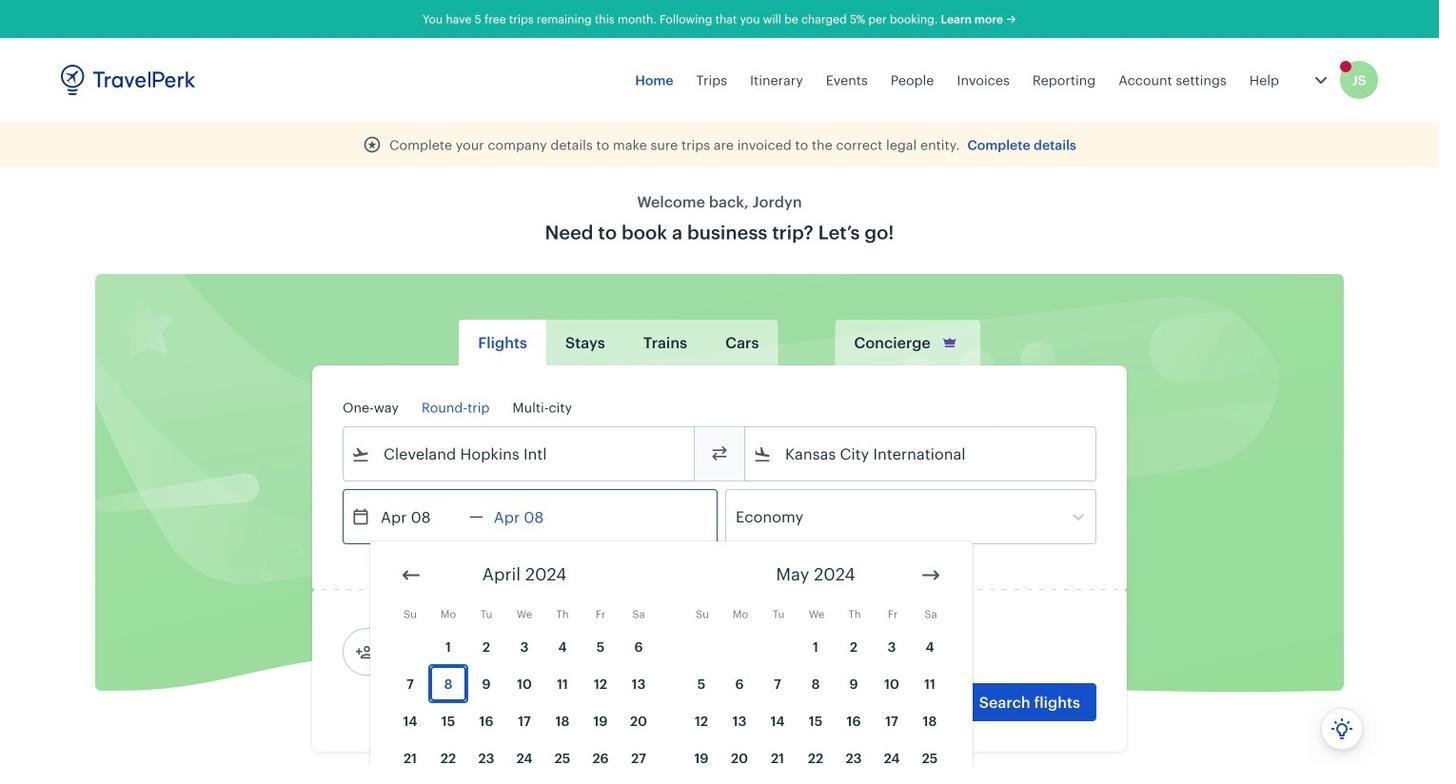 Task type: locate. For each thing, give the bounding box(es) containing it.
Return text field
[[483, 490, 582, 544]]

To search field
[[772, 439, 1071, 469]]

From search field
[[370, 439, 669, 469]]



Task type: describe. For each thing, give the bounding box(es) containing it.
Depart text field
[[370, 490, 469, 544]]

Add first traveler search field
[[374, 637, 572, 667]]

move backward to switch to the previous month. image
[[400, 564, 423, 587]]

calendar application
[[370, 542, 1440, 765]]

move forward to switch to the next month. image
[[920, 564, 943, 587]]



